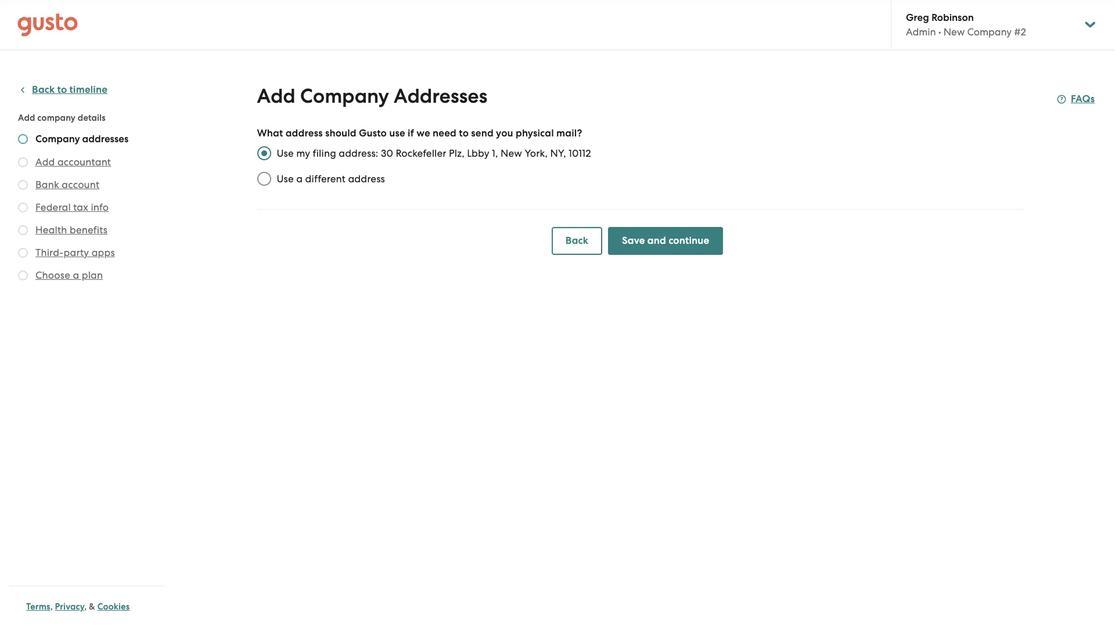 Task type: describe. For each thing, give the bounding box(es) containing it.
terms
[[26, 602, 50, 612]]

federal tax info button
[[35, 200, 109, 214]]

1 check image from the top
[[18, 134, 28, 144]]

we
[[417, 127, 430, 139]]

check image for choose
[[18, 271, 28, 281]]

check image for federal
[[18, 203, 28, 213]]

send
[[471, 127, 494, 139]]

rockefeller
[[396, 148, 447, 159]]

save and continue
[[622, 235, 710, 247]]

privacy link
[[55, 602, 84, 612]]

ny,
[[551, 148, 566, 159]]

cookies button
[[97, 600, 130, 614]]

1 horizontal spatial to
[[459, 127, 469, 139]]

check image for health
[[18, 225, 28, 235]]

add accountant
[[35, 156, 111, 168]]

health benefits button
[[35, 223, 108, 237]]

addresses
[[82, 133, 129, 145]]

&
[[89, 602, 95, 612]]

bank account button
[[35, 178, 100, 192]]

company addresses list
[[18, 133, 161, 285]]

1 horizontal spatial address
[[348, 173, 385, 185]]

back to timeline
[[32, 84, 108, 96]]

bank
[[35, 179, 59, 191]]

different
[[305, 173, 346, 185]]

filing
[[313, 148, 336, 159]]

check image for third-
[[18, 248, 28, 258]]

physical
[[516, 127, 554, 139]]

my
[[297, 148, 310, 159]]

account
[[62, 179, 100, 191]]

0 vertical spatial address
[[286, 127, 323, 139]]

faqs button
[[1058, 92, 1096, 106]]

addresses
[[394, 84, 488, 108]]

add for add company addresses
[[257, 84, 296, 108]]

save and continue button
[[608, 227, 724, 255]]

should
[[325, 127, 357, 139]]

back for back to timeline
[[32, 84, 55, 96]]

use my filing address: 30 rockefeller plz, lbby 1, new york, ny, 10112
[[277, 148, 591, 159]]

greg robinson admin • new company #2
[[907, 12, 1027, 38]]

mail?
[[557, 127, 583, 139]]

gusto
[[359, 127, 387, 139]]

details
[[78, 113, 106, 123]]

•
[[939, 26, 942, 38]]

you
[[496, 127, 514, 139]]

choose
[[35, 270, 70, 281]]

terms , privacy , & cookies
[[26, 602, 130, 612]]

choose a plan
[[35, 270, 103, 281]]

federal tax info
[[35, 202, 109, 213]]

privacy
[[55, 602, 84, 612]]

use a different address
[[277, 173, 385, 185]]

back button
[[552, 227, 603, 255]]

home image
[[17, 13, 78, 36]]

third-party apps button
[[35, 246, 115, 260]]

back to timeline button
[[18, 83, 108, 97]]

company inside list
[[35, 133, 80, 145]]

accountant
[[57, 156, 111, 168]]

third-
[[35, 247, 64, 259]]

10112
[[569, 148, 591, 159]]

use for use my filing address: 30 rockefeller plz, lbby 1, new york, ny, 10112
[[277, 148, 294, 159]]

add for add accountant
[[35, 156, 55, 168]]

to inside back to timeline button
[[57, 84, 67, 96]]

robinson
[[932, 12, 974, 24]]

Use a different address radio
[[251, 166, 277, 192]]

and
[[648, 235, 666, 247]]

admin
[[907, 26, 936, 38]]

0 horizontal spatial new
[[501, 148, 522, 159]]



Task type: locate. For each thing, give the bounding box(es) containing it.
to left send
[[459, 127, 469, 139]]

4 check image from the top
[[18, 271, 28, 281]]

what address should gusto use if we need to send you physical mail?
[[257, 127, 583, 139]]

add up what at the top left of the page
[[257, 84, 296, 108]]

add inside add accountant button
[[35, 156, 55, 168]]

2 vertical spatial company
[[35, 133, 80, 145]]

add for add company details
[[18, 113, 35, 123]]

to
[[57, 84, 67, 96], [459, 127, 469, 139]]

2 check image from the top
[[18, 157, 28, 167]]

check image left the health
[[18, 225, 28, 235]]

check image
[[18, 180, 28, 190], [18, 225, 28, 235], [18, 248, 28, 258], [18, 271, 28, 281]]

0 vertical spatial use
[[277, 148, 294, 159]]

a
[[297, 173, 303, 185], [73, 270, 79, 281]]

0 horizontal spatial a
[[73, 270, 79, 281]]

3 check image from the top
[[18, 248, 28, 258]]

back inside button
[[32, 84, 55, 96]]

company inside greg robinson admin • new company #2
[[968, 26, 1012, 38]]

save
[[622, 235, 645, 247]]

address:
[[339, 148, 378, 159]]

1 vertical spatial address
[[348, 173, 385, 185]]

address up my
[[286, 127, 323, 139]]

apps
[[92, 247, 115, 259]]

1 horizontal spatial a
[[297, 173, 303, 185]]

, left &
[[84, 602, 87, 612]]

use left my
[[277, 148, 294, 159]]

1 , from the left
[[50, 602, 53, 612]]

back up company
[[32, 84, 55, 96]]

third-party apps
[[35, 247, 115, 259]]

1 vertical spatial company
[[300, 84, 389, 108]]

1 horizontal spatial back
[[566, 235, 589, 247]]

0 vertical spatial new
[[944, 26, 965, 38]]

federal
[[35, 202, 71, 213]]

new inside greg robinson admin • new company #2
[[944, 26, 965, 38]]

2 horizontal spatial company
[[968, 26, 1012, 38]]

if
[[408, 127, 414, 139]]

0 horizontal spatial to
[[57, 84, 67, 96]]

1 horizontal spatial add
[[35, 156, 55, 168]]

3 check image from the top
[[18, 203, 28, 213]]

address
[[286, 127, 323, 139], [348, 173, 385, 185]]

Use my filing address: 30 Rockefeller Plz, Lbby 1, New York, NY, 10112 radio
[[251, 141, 277, 166]]

1 check image from the top
[[18, 180, 28, 190]]

check image left federal
[[18, 203, 28, 213]]

back
[[32, 84, 55, 96], [566, 235, 589, 247]]

timeline
[[69, 84, 108, 96]]

1 horizontal spatial ,
[[84, 602, 87, 612]]

2 vertical spatial check image
[[18, 203, 28, 213]]

add up the bank
[[35, 156, 55, 168]]

bank account
[[35, 179, 100, 191]]

, left "privacy"
[[50, 602, 53, 612]]

faqs
[[1072, 93, 1096, 105]]

a inside "button"
[[73, 270, 79, 281]]

0 vertical spatial add
[[257, 84, 296, 108]]

what
[[257, 127, 283, 139]]

info
[[91, 202, 109, 213]]

health benefits
[[35, 224, 108, 236]]

1 vertical spatial a
[[73, 270, 79, 281]]

back for back
[[566, 235, 589, 247]]

a for choose
[[73, 270, 79, 281]]

back left save
[[566, 235, 589, 247]]

check image left choose
[[18, 271, 28, 281]]

check image left third-
[[18, 248, 28, 258]]

continue
[[669, 235, 710, 247]]

company up should
[[300, 84, 389, 108]]

add accountant button
[[35, 155, 111, 169]]

company down company
[[35, 133, 80, 145]]

party
[[64, 247, 89, 259]]

1 horizontal spatial company
[[300, 84, 389, 108]]

2 horizontal spatial add
[[257, 84, 296, 108]]

2 check image from the top
[[18, 225, 28, 235]]

check image down add company details
[[18, 134, 28, 144]]

0 vertical spatial a
[[297, 173, 303, 185]]

plan
[[82, 270, 103, 281]]

cookies
[[97, 602, 130, 612]]

a left "plan"
[[73, 270, 79, 281]]

to left timeline
[[57, 84, 67, 96]]

0 horizontal spatial back
[[32, 84, 55, 96]]

2 vertical spatial add
[[35, 156, 55, 168]]

1 vertical spatial to
[[459, 127, 469, 139]]

use
[[389, 127, 405, 139]]

check image left the bank
[[18, 180, 28, 190]]

add company addresses
[[257, 84, 488, 108]]

0 vertical spatial check image
[[18, 134, 28, 144]]

,
[[50, 602, 53, 612], [84, 602, 87, 612]]

0 horizontal spatial company
[[35, 133, 80, 145]]

use down use my filing address: 30 rockefeller plz, lbby 1, new york, ny, 10112 radio on the top of the page
[[277, 173, 294, 185]]

use for use a different address
[[277, 173, 294, 185]]

2 , from the left
[[84, 602, 87, 612]]

back inside button
[[566, 235, 589, 247]]

a for use
[[297, 173, 303, 185]]

greg
[[907, 12, 930, 24]]

0 vertical spatial company
[[968, 26, 1012, 38]]

choose a plan button
[[35, 268, 103, 282]]

0 horizontal spatial ,
[[50, 602, 53, 612]]

tax
[[73, 202, 88, 213]]

add left company
[[18, 113, 35, 123]]

#2
[[1015, 26, 1027, 38]]

check image left add accountant
[[18, 157, 28, 167]]

company
[[37, 113, 76, 123]]

plz,
[[449, 148, 465, 159]]

benefits
[[70, 224, 108, 236]]

company
[[968, 26, 1012, 38], [300, 84, 389, 108], [35, 133, 80, 145]]

1 vertical spatial add
[[18, 113, 35, 123]]

new right 1,
[[501, 148, 522, 159]]

check image
[[18, 134, 28, 144], [18, 157, 28, 167], [18, 203, 28, 213]]

0 vertical spatial back
[[32, 84, 55, 96]]

check image for add
[[18, 157, 28, 167]]

1 use from the top
[[277, 148, 294, 159]]

1 horizontal spatial new
[[944, 26, 965, 38]]

company left #2
[[968, 26, 1012, 38]]

0 horizontal spatial add
[[18, 113, 35, 123]]

1 vertical spatial use
[[277, 173, 294, 185]]

terms link
[[26, 602, 50, 612]]

add company details
[[18, 113, 106, 123]]

1,
[[492, 148, 498, 159]]

0 horizontal spatial address
[[286, 127, 323, 139]]

0 vertical spatial to
[[57, 84, 67, 96]]

lbby
[[467, 148, 490, 159]]

1 vertical spatial back
[[566, 235, 589, 247]]

new down the robinson
[[944, 26, 965, 38]]

need
[[433, 127, 457, 139]]

check image for bank
[[18, 180, 28, 190]]

company addresses
[[35, 133, 129, 145]]

add
[[257, 84, 296, 108], [18, 113, 35, 123], [35, 156, 55, 168]]

30
[[381, 148, 393, 159]]

1 vertical spatial new
[[501, 148, 522, 159]]

health
[[35, 224, 67, 236]]

a down my
[[297, 173, 303, 185]]

york,
[[525, 148, 548, 159]]

2 use from the top
[[277, 173, 294, 185]]

address down address:
[[348, 173, 385, 185]]

use
[[277, 148, 294, 159], [277, 173, 294, 185]]

1 vertical spatial check image
[[18, 157, 28, 167]]

new
[[944, 26, 965, 38], [501, 148, 522, 159]]



Task type: vqa. For each thing, say whether or not it's contained in the screenshot.
Third-Party Apps button on the top left of page
yes



